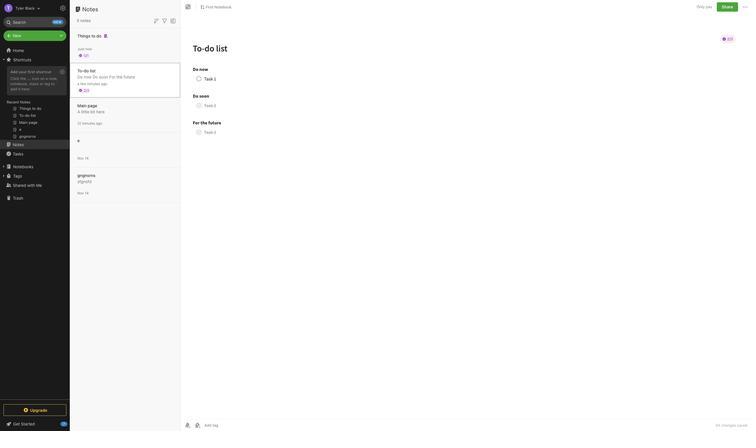 Task type: locate. For each thing, give the bounding box(es) containing it.
do inside to-do list do now do soon for the future
[[84, 68, 89, 73]]

1 vertical spatial do
[[84, 68, 89, 73]]

just
[[77, 47, 84, 51]]

share button
[[717, 2, 739, 12]]

...
[[27, 76, 31, 81]]

recent
[[7, 100, 19, 104]]

notes inside note list element
[[82, 6, 98, 13]]

notes up the tasks
[[13, 142, 24, 147]]

5 notes
[[77, 18, 91, 23]]

add
[[10, 70, 18, 74]]

shared with me
[[13, 183, 42, 188]]

note window element
[[181, 0, 753, 432]]

tags button
[[0, 171, 70, 181]]

to right things in the top of the page
[[92, 33, 95, 38]]

now inside to-do list do now do soon for the future
[[84, 74, 92, 79]]

notebooks
[[13, 164, 33, 169]]

here.
[[21, 87, 30, 91]]

1 horizontal spatial the
[[117, 74, 123, 79]]

first notebook button
[[198, 3, 234, 11]]

0 vertical spatial now
[[85, 47, 92, 51]]

tree
[[0, 46, 70, 400]]

bit
[[90, 109, 95, 114]]

share
[[722, 4, 734, 9]]

get
[[13, 422, 20, 427]]

0 horizontal spatial to
[[51, 81, 55, 86]]

icon
[[32, 76, 39, 81]]

to
[[92, 33, 95, 38], [51, 81, 55, 86]]

0 vertical spatial a
[[46, 76, 48, 81]]

a inside icon on a note, notebook, stack or tag to add it here.
[[46, 76, 48, 81]]

14
[[85, 156, 89, 161], [85, 191, 89, 195]]

group containing add your first shortcut
[[0, 64, 70, 142]]

Account field
[[0, 2, 41, 14]]

to down note,
[[51, 81, 55, 86]]

0 vertical spatial 14
[[85, 156, 89, 161]]

ago down soon
[[101, 82, 107, 86]]

nov 14 down sfgnsfd
[[77, 191, 89, 195]]

group
[[0, 64, 70, 142]]

a left few
[[77, 82, 79, 86]]

the left ...
[[20, 76, 26, 81]]

do
[[97, 33, 101, 38], [84, 68, 89, 73]]

to-
[[77, 68, 84, 73]]

0 horizontal spatial do
[[77, 74, 83, 79]]

future
[[124, 74, 135, 79]]

0 vertical spatial notes
[[82, 6, 98, 13]]

tag
[[44, 81, 50, 86]]

1 horizontal spatial do
[[93, 74, 98, 79]]

do
[[77, 74, 83, 79], [93, 74, 98, 79]]

note,
[[49, 76, 58, 81]]

things to do
[[77, 33, 101, 38]]

minutes up 2/3
[[87, 82, 100, 86]]

changes
[[722, 423, 737, 428]]

stack
[[29, 81, 39, 86]]

me
[[36, 183, 42, 188]]

1 vertical spatial nov 14
[[77, 191, 89, 195]]

first
[[28, 70, 35, 74]]

do right things in the top of the page
[[97, 33, 101, 38]]

14 up the gngnsrns in the left of the page
[[85, 156, 89, 161]]

the right for
[[117, 74, 123, 79]]

ago
[[101, 82, 107, 86], [96, 121, 102, 126]]

do left list at the left top of page
[[84, 68, 89, 73]]

only
[[697, 4, 705, 9]]

more actions image
[[742, 3, 749, 10]]

minutes
[[87, 82, 100, 86], [82, 121, 95, 126]]

click
[[10, 76, 19, 81]]

2/3
[[84, 88, 89, 93]]

ago down here
[[96, 121, 102, 126]]

notes up notes
[[82, 6, 98, 13]]

settings image
[[59, 5, 66, 12]]

0 horizontal spatial the
[[20, 76, 26, 81]]

on
[[40, 76, 45, 81]]

all
[[716, 423, 721, 428]]

saved
[[738, 423, 748, 428]]

1 horizontal spatial to
[[92, 33, 95, 38]]

Sort options field
[[153, 17, 160, 24]]

nov 14 up the gngnsrns in the left of the page
[[77, 156, 89, 161]]

a right on
[[46, 76, 48, 81]]

now up 0/1
[[85, 47, 92, 51]]

nov 14
[[77, 156, 89, 161], [77, 191, 89, 195]]

2 vertical spatial notes
[[13, 142, 24, 147]]

2 nov 14 from the top
[[77, 191, 89, 195]]

notes
[[80, 18, 91, 23]]

here
[[96, 109, 105, 114]]

1 14 from the top
[[85, 156, 89, 161]]

1 vertical spatial a
[[77, 82, 79, 86]]

0 vertical spatial minutes
[[87, 82, 100, 86]]

minutes right 12
[[82, 121, 95, 126]]

just now
[[77, 47, 92, 51]]

notes
[[82, 6, 98, 13], [20, 100, 30, 104], [13, 142, 24, 147]]

1 vertical spatial ago
[[96, 121, 102, 126]]

nov down sfgnsfd
[[77, 191, 84, 195]]

a few minutes ago
[[77, 82, 107, 86]]

14 down sfgnsfd
[[85, 191, 89, 195]]

tree containing home
[[0, 46, 70, 400]]

1 vertical spatial now
[[84, 74, 92, 79]]

things
[[77, 33, 90, 38]]

add a reminder image
[[184, 422, 191, 429]]

with
[[27, 183, 35, 188]]

0 vertical spatial to
[[92, 33, 95, 38]]

nov down e
[[77, 156, 84, 161]]

soon
[[99, 74, 108, 79]]

notes right recent
[[20, 100, 30, 104]]

Note Editor text field
[[181, 28, 753, 420]]

5
[[77, 18, 79, 23]]

0 horizontal spatial do
[[84, 68, 89, 73]]

12
[[77, 121, 81, 126]]

only you
[[697, 4, 713, 9]]

shortcuts button
[[0, 55, 70, 64]]

tags
[[13, 174, 22, 179]]

page
[[88, 103, 97, 108]]

first notebook
[[206, 5, 232, 9]]

do down list at the left top of page
[[93, 74, 98, 79]]

1 vertical spatial 14
[[85, 191, 89, 195]]

0 horizontal spatial a
[[46, 76, 48, 81]]

nov
[[77, 156, 84, 161], [77, 191, 84, 195]]

add filters image
[[161, 17, 168, 24]]

gngnsrns
[[77, 173, 96, 178]]

0 vertical spatial nov 14
[[77, 156, 89, 161]]

0 vertical spatial nov
[[77, 156, 84, 161]]

1 vertical spatial to
[[51, 81, 55, 86]]

now down list at the left top of page
[[84, 74, 92, 79]]

1 vertical spatial nov
[[77, 191, 84, 195]]

new search field
[[8, 17, 63, 27]]

0 vertical spatial do
[[97, 33, 101, 38]]

upgrade button
[[3, 405, 66, 416]]

a
[[46, 76, 48, 81], [77, 82, 79, 86]]

Add tag field
[[204, 423, 248, 428]]

1 horizontal spatial a
[[77, 82, 79, 86]]

Add filters field
[[161, 17, 168, 24]]

do down to-
[[77, 74, 83, 79]]



Task type: vqa. For each thing, say whether or not it's contained in the screenshot.
first Tab List
no



Task type: describe. For each thing, give the bounding box(es) containing it.
a inside note list element
[[77, 82, 79, 86]]

a little bit here
[[77, 109, 105, 114]]

to-do list do now do soon for the future
[[77, 68, 135, 79]]

to inside note list element
[[92, 33, 95, 38]]

new
[[54, 20, 62, 24]]

2 nov from the top
[[77, 191, 84, 195]]

2 do from the left
[[93, 74, 98, 79]]

shortcut
[[36, 70, 51, 74]]

list
[[90, 68, 96, 73]]

home
[[13, 48, 24, 53]]

expand note image
[[185, 3, 192, 10]]

note list element
[[70, 0, 181, 432]]

View options field
[[168, 17, 177, 24]]

group inside tree
[[0, 64, 70, 142]]

notebook,
[[10, 81, 28, 86]]

notes link
[[0, 140, 70, 149]]

main
[[77, 103, 87, 108]]

0/1
[[84, 53, 89, 58]]

to inside icon on a note, notebook, stack or tag to add it here.
[[51, 81, 55, 86]]

sfgnsfd
[[77, 179, 92, 184]]

1 nov 14 from the top
[[77, 156, 89, 161]]

trash
[[13, 196, 23, 201]]

main page
[[77, 103, 97, 108]]

add tag image
[[194, 422, 201, 429]]

e
[[77, 138, 80, 143]]

get started
[[13, 422, 35, 427]]

upgrade
[[30, 408, 47, 413]]

all changes saved
[[716, 423, 748, 428]]

notebook
[[215, 5, 232, 9]]

Search text field
[[8, 17, 62, 27]]

12 minutes ago
[[77, 121, 102, 126]]

1 vertical spatial minutes
[[82, 121, 95, 126]]

black
[[25, 6, 35, 10]]

click the ...
[[10, 76, 31, 81]]

a
[[77, 109, 80, 114]]

tasks button
[[0, 149, 70, 159]]

add your first shortcut
[[10, 70, 51, 74]]

the inside to-do list do now do soon for the future
[[117, 74, 123, 79]]

1 do from the left
[[77, 74, 83, 79]]

notebooks link
[[0, 162, 70, 171]]

Help and Learning task checklist field
[[0, 420, 70, 429]]

or
[[40, 81, 43, 86]]

1 vertical spatial notes
[[20, 100, 30, 104]]

add
[[10, 87, 17, 91]]

click to collapse image
[[68, 421, 72, 428]]

tasks
[[13, 151, 23, 156]]

for
[[109, 74, 115, 79]]

little
[[81, 109, 89, 114]]

few
[[80, 82, 86, 86]]

7
[[63, 423, 65, 426]]

1 nov from the top
[[77, 156, 84, 161]]

1 horizontal spatial do
[[97, 33, 101, 38]]

tyler
[[15, 6, 24, 10]]

shared with me link
[[0, 181, 70, 190]]

2 14 from the top
[[85, 191, 89, 195]]

first
[[206, 5, 213, 9]]

started
[[21, 422, 35, 427]]

trash link
[[0, 194, 70, 203]]

shared
[[13, 183, 26, 188]]

0 vertical spatial ago
[[101, 82, 107, 86]]

new
[[13, 33, 21, 38]]

shortcuts
[[13, 57, 31, 62]]

home link
[[0, 46, 70, 55]]

your
[[19, 70, 27, 74]]

expand tags image
[[1, 174, 6, 178]]

icon on a note, notebook, stack or tag to add it here.
[[10, 76, 58, 91]]

tyler black
[[15, 6, 35, 10]]

recent notes
[[7, 100, 30, 104]]

it
[[18, 87, 20, 91]]

new button
[[3, 31, 66, 41]]

expand notebooks image
[[1, 164, 6, 169]]

More actions field
[[742, 2, 749, 12]]

you
[[706, 4, 713, 9]]



